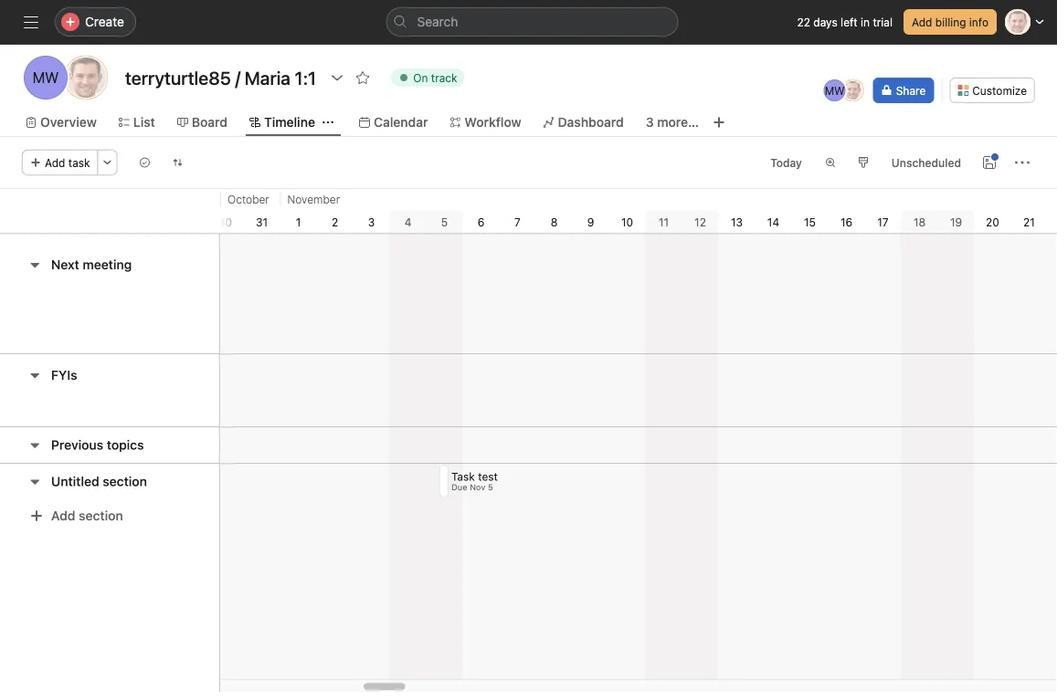 Task type: vqa. For each thing, say whether or not it's contained in the screenshot.
the topmost 3
yes



Task type: locate. For each thing, give the bounding box(es) containing it.
tab actions image
[[323, 117, 334, 128]]

2 vertical spatial add
[[51, 509, 75, 524]]

tt
[[77, 69, 95, 86], [847, 84, 860, 97]]

more actions image right the task
[[102, 157, 113, 168]]

2
[[332, 216, 338, 229]]

section down untitled section button
[[79, 509, 123, 524]]

3 inside 3 more… dropdown button
[[646, 115, 654, 130]]

3 left more…
[[646, 115, 654, 130]]

expand sidebar image
[[24, 15, 38, 29]]

list
[[133, 115, 155, 130]]

add to starred image
[[356, 70, 370, 85]]

0 vertical spatial add
[[912, 16, 933, 28]]

1
[[296, 216, 301, 229]]

10
[[622, 216, 634, 229]]

tt up the "overview"
[[77, 69, 95, 86]]

tt left share button
[[847, 84, 860, 97]]

search button
[[386, 7, 679, 37]]

6
[[478, 216, 485, 229]]

timeline
[[264, 115, 315, 130]]

none image
[[172, 157, 183, 168]]

1 horizontal spatial 5
[[489, 483, 494, 493]]

1 vertical spatial 5
[[489, 483, 494, 493]]

dashboard link
[[544, 112, 624, 133]]

collapse task list for the section previous topics image
[[27, 438, 42, 453]]

0 horizontal spatial 3
[[368, 216, 375, 229]]

1 horizontal spatial 3
[[646, 115, 654, 130]]

nov
[[470, 483, 486, 493]]

1 vertical spatial section
[[79, 509, 123, 524]]

section down topics
[[103, 474, 147, 490]]

color: none image
[[858, 157, 869, 168]]

section
[[103, 474, 147, 490], [79, 509, 123, 524]]

previous
[[51, 438, 103, 453]]

11
[[659, 216, 669, 229]]

timeline link
[[250, 112, 315, 133]]

add billing info button
[[904, 9, 997, 35]]

topics
[[107, 438, 144, 453]]

19
[[951, 216, 963, 229]]

None text field
[[121, 61, 321, 94]]

overview
[[40, 115, 97, 130]]

15
[[804, 216, 816, 229]]

3 for 3
[[368, 216, 375, 229]]

unscheduled
[[892, 156, 962, 169]]

workflow link
[[450, 112, 522, 133]]

mw up 'overview' link
[[33, 69, 59, 86]]

left
[[841, 16, 858, 28]]

0 vertical spatial section
[[103, 474, 147, 490]]

add
[[912, 16, 933, 28], [45, 156, 65, 169], [51, 509, 75, 524]]

16
[[841, 216, 853, 229]]

add left billing
[[912, 16, 933, 28]]

22
[[798, 16, 811, 28]]

0 horizontal spatial more actions image
[[102, 157, 113, 168]]

fyis
[[51, 368, 77, 383]]

1 vertical spatial add
[[45, 156, 65, 169]]

5 left 6
[[441, 216, 448, 229]]

board link
[[177, 112, 228, 133]]

board
[[192, 115, 228, 130]]

22 days left in trial
[[798, 16, 893, 28]]

0 horizontal spatial 5
[[441, 216, 448, 229]]

share
[[897, 84, 926, 97]]

more actions image
[[1016, 155, 1030, 170], [102, 157, 113, 168]]

add for add section
[[51, 509, 75, 524]]

october
[[228, 193, 270, 206]]

untitled section button
[[51, 466, 147, 499]]

3
[[646, 115, 654, 130], [368, 216, 375, 229]]

search list box
[[386, 7, 679, 37]]

3 left 4
[[368, 216, 375, 229]]

5
[[441, 216, 448, 229], [489, 483, 494, 493]]

collapse task list for the section fyis image
[[27, 368, 42, 383]]

fyis button
[[51, 359, 77, 392]]

0 horizontal spatial mw
[[33, 69, 59, 86]]

today
[[771, 156, 802, 169]]

mw left share button
[[825, 84, 845, 97]]

add left the task
[[45, 156, 65, 169]]

5 right nov at left
[[489, 483, 494, 493]]

show options image
[[330, 70, 345, 85]]

add down untitled
[[51, 509, 75, 524]]

untitled section
[[51, 474, 147, 490]]

in
[[861, 16, 870, 28]]

trial
[[873, 16, 893, 28]]

info
[[970, 16, 989, 28]]

5 inside task test due nov 5
[[489, 483, 494, 493]]

3 more…
[[646, 115, 699, 130]]

on track
[[413, 71, 458, 84]]

mw
[[33, 69, 59, 86], [825, 84, 845, 97]]

more actions image right save options icon
[[1016, 155, 1030, 170]]

untitled
[[51, 474, 99, 490]]

share button
[[874, 78, 935, 103]]

0 vertical spatial 3
[[646, 115, 654, 130]]

add for add billing info
[[912, 16, 933, 28]]

14
[[768, 216, 780, 229]]

1 vertical spatial 3
[[368, 216, 375, 229]]



Task type: describe. For each thing, give the bounding box(es) containing it.
next
[[51, 257, 79, 272]]

add task
[[45, 156, 90, 169]]

8
[[551, 216, 558, 229]]

on
[[413, 71, 428, 84]]

task
[[68, 156, 90, 169]]

customize
[[973, 84, 1028, 97]]

0 vertical spatial 5
[[441, 216, 448, 229]]

create button
[[55, 7, 136, 37]]

search
[[417, 14, 458, 29]]

add section
[[51, 509, 123, 524]]

collapse task list for the section next meeting image
[[27, 258, 42, 272]]

due
[[452, 483, 468, 493]]

add tab image
[[712, 115, 727, 130]]

13
[[731, 216, 743, 229]]

7
[[515, 216, 521, 229]]

1 horizontal spatial tt
[[847, 84, 860, 97]]

previous topics
[[51, 438, 144, 453]]

0 horizontal spatial tt
[[77, 69, 95, 86]]

add for add task
[[45, 156, 65, 169]]

more…
[[658, 115, 699, 130]]

31
[[256, 216, 268, 229]]

workflow
[[465, 115, 522, 130]]

calendar link
[[359, 112, 428, 133]]

test
[[479, 471, 499, 483]]

unscheduled button
[[884, 150, 970, 176]]

18
[[914, 216, 926, 229]]

21
[[1024, 216, 1036, 229]]

9
[[588, 216, 594, 229]]

task
[[452, 471, 476, 483]]

create
[[85, 14, 124, 29]]

customize button
[[950, 78, 1036, 103]]

list link
[[119, 112, 155, 133]]

overview link
[[26, 112, 97, 133]]

days
[[814, 16, 838, 28]]

add task button
[[22, 150, 98, 176]]

1 horizontal spatial more actions image
[[1016, 155, 1030, 170]]

november
[[288, 193, 340, 206]]

meeting
[[83, 257, 132, 272]]

3 more… button
[[646, 112, 699, 133]]

next meeting
[[51, 257, 132, 272]]

task test due nov 5
[[452, 471, 499, 493]]

30
[[218, 216, 232, 229]]

17
[[878, 216, 889, 229]]

collapse task list for the section untitled section image
[[27, 475, 42, 490]]

save options image
[[983, 155, 997, 170]]

weeks image
[[825, 157, 836, 168]]

section for untitled section
[[103, 474, 147, 490]]

4
[[405, 216, 412, 229]]

billing
[[936, 16, 967, 28]]

next meeting button
[[51, 249, 132, 282]]

incomplete tasks image
[[140, 157, 151, 168]]

track
[[431, 71, 458, 84]]

add section button
[[22, 500, 130, 533]]

1 horizontal spatial mw
[[825, 84, 845, 97]]

3 for 3 more…
[[646, 115, 654, 130]]

today button
[[763, 150, 811, 176]]

dashboard
[[558, 115, 624, 130]]

20
[[986, 216, 1000, 229]]

on track button
[[383, 65, 473, 91]]

section for add section
[[79, 509, 123, 524]]

previous topics button
[[51, 429, 144, 462]]

calendar
[[374, 115, 428, 130]]

add billing info
[[912, 16, 989, 28]]

12
[[695, 216, 707, 229]]



